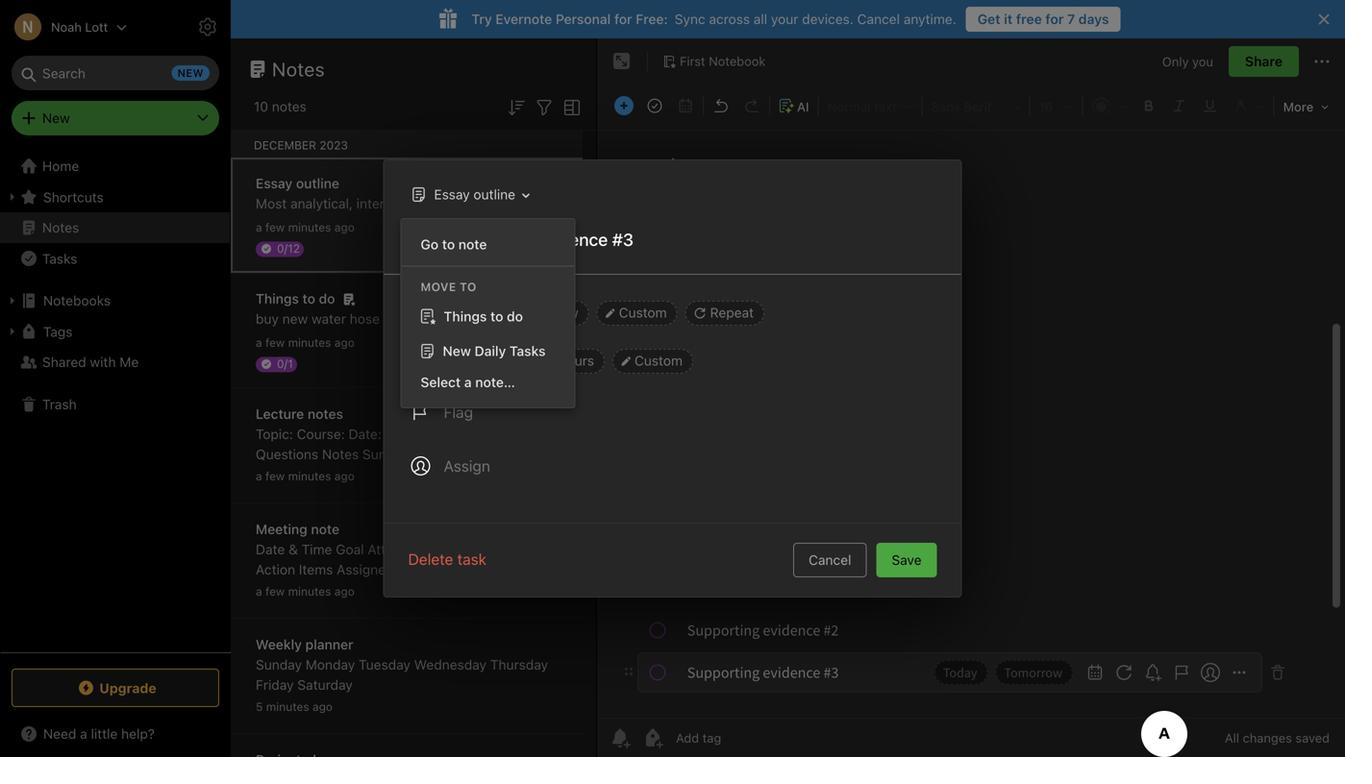Task type: locate. For each thing, give the bounding box(es) containing it.
a few minutes ago up 0/12
[[256, 221, 355, 234]]

1 horizontal spatial in
[[532, 353, 543, 369]]

0 vertical spatial you
[[1193, 54, 1214, 69]]

with
[[90, 354, 116, 370]]

buy new water hose
[[256, 311, 380, 327]]

ago down date:
[[334, 470, 355, 483]]

me inside tree
[[120, 354, 139, 370]]

cancel right devices.
[[857, 11, 900, 27]]

0 vertical spatial me
[[120, 354, 139, 370]]

custom button right hours
[[613, 349, 693, 374]]

for for free:
[[614, 11, 632, 27]]

1 vertical spatial custom button
[[613, 349, 693, 374]]

notes up 10 notes
[[272, 58, 325, 80]]

custom button down 'enter task' text field
[[597, 301, 678, 326]]

notes
[[272, 58, 325, 80], [42, 220, 79, 236], [322, 447, 359, 463], [508, 542, 545, 558]]

minutes down items at the bottom left
[[288, 585, 331, 599]]

effective
[[1060, 196, 1114, 212]]

a inside "link"
[[464, 375, 472, 390]]

1 vertical spatial new
[[443, 343, 471, 359]]

custom for in 4 hours
[[635, 353, 683, 369]]

insert image
[[610, 92, 639, 119]]

to
[[599, 196, 612, 212], [442, 237, 455, 252], [460, 280, 477, 294], [302, 291, 315, 307], [490, 308, 503, 324]]

new inside dropdown list menu
[[443, 343, 471, 359]]

1 vertical spatial tasks
[[510, 343, 546, 359]]

new inside popup button
[[42, 110, 70, 126]]

meeting down assignee
[[353, 582, 404, 598]]

time
[[302, 542, 332, 558]]

tags button
[[0, 316, 230, 347]]

1 horizontal spatial things to do
[[444, 308, 523, 324]]

things down move to
[[444, 308, 487, 324]]

to right tend
[[599, 196, 612, 212]]

flag button
[[400, 389, 485, 436]]

shortcuts
[[43, 189, 104, 205]]

notes up course:
[[308, 406, 343, 422]]

0 vertical spatial things
[[256, 291, 299, 307]]

essay up go to note
[[434, 186, 470, 202]]

date
[[256, 542, 285, 558]]

1 horizontal spatial you
[[1193, 54, 1214, 69]]

0 horizontal spatial new
[[42, 110, 70, 126]]

tend
[[568, 196, 596, 212]]

1 horizontal spatial things
[[444, 308, 487, 324]]

notes up items
[[508, 542, 545, 558]]

0 horizontal spatial for
[[614, 11, 632, 27]]

1 horizontal spatial meeting
[[499, 562, 549, 578]]

select a note…
[[421, 375, 515, 390]]

note inside dropdown list menu
[[459, 237, 487, 252]]

for left "7"
[[1046, 11, 1064, 27]]

0 vertical spatial note
[[459, 237, 487, 252]]

goal
[[336, 542, 364, 558]]

outline
[[296, 176, 339, 191], [474, 186, 516, 202]]

1 vertical spatial cancel
[[809, 552, 851, 568]]

in inside button
[[451, 353, 462, 369]]

2 in from the left
[[532, 353, 543, 369]]

essay outline button up go to note link
[[405, 181, 537, 209]]

0 horizontal spatial me
[[120, 354, 139, 370]]

add tag image
[[641, 727, 665, 750]]

a few minutes ago down items at the bottom left
[[256, 585, 355, 599]]

in left 4
[[532, 353, 543, 369]]

ago
[[334, 221, 355, 234], [334, 336, 355, 350], [334, 470, 355, 483], [334, 585, 355, 599], [313, 701, 333, 714]]

minutes down friday at left
[[266, 701, 309, 714]]

tags
[[43, 324, 73, 340]]

0 horizontal spatial note
[[311, 522, 340, 538]]

new for new daily tasks
[[443, 343, 471, 359]]

dropdown list menu
[[401, 231, 575, 396]]

1 in from the left
[[451, 353, 462, 369]]

tasks
[[42, 251, 77, 267], [510, 343, 546, 359]]

shortcuts button
[[0, 182, 230, 213]]

notes link
[[0, 213, 230, 243]]

0 horizontal spatial things
[[256, 291, 299, 307]]

1 vertical spatial things to do
[[444, 308, 523, 324]]

first notebook button
[[656, 48, 773, 75]]

lecture
[[256, 406, 304, 422]]

1 vertical spatial things
[[444, 308, 487, 324]]

settings image
[[196, 15, 219, 38]]

0 vertical spatial custom button
[[597, 301, 678, 326]]

expand tags image
[[5, 324, 20, 339]]

0 horizontal spatial in
[[451, 353, 462, 369]]

notes inside date & time goal attendees me agenda notes action items assignee status clean up meeting notes send out meeting notes and action items
[[508, 542, 545, 558]]

for
[[614, 11, 632, 27], [1046, 11, 1064, 27], [1171, 196, 1188, 212]]

notes down course:
[[322, 447, 359, 463]]

1 horizontal spatial new
[[443, 343, 471, 359]]

summary
[[363, 447, 421, 463]]

to up today
[[460, 280, 477, 294]]

for left most
[[1171, 196, 1188, 212]]

essay inside button
[[434, 186, 470, 202]]

note up the time
[[311, 522, 340, 538]]

...
[[1226, 196, 1238, 212]]

1 horizontal spatial note
[[459, 237, 487, 252]]

questions
[[256, 447, 318, 463]]

do up water at the left top of page
[[319, 291, 335, 307]]

in 1 hour
[[451, 353, 503, 369]]

0 vertical spatial meeting
[[499, 562, 549, 578]]

me up clean
[[435, 542, 454, 558]]

5 minutes ago
[[256, 701, 333, 714]]

a down questions
[[256, 470, 262, 483]]

share button
[[1229, 46, 1299, 77]]

notes right 10
[[272, 99, 307, 114]]

new
[[42, 110, 70, 126], [443, 343, 471, 359]]

notebooks link
[[0, 286, 230, 316]]

0 horizontal spatial outline
[[296, 176, 339, 191]]

highlight image
[[1226, 92, 1272, 119]]

trash
[[42, 397, 77, 413]]

0 vertical spatial things to do
[[256, 291, 335, 307]]

0 horizontal spatial tasks
[[42, 251, 77, 267]]

1 vertical spatial you
[[971, 196, 994, 212]]

3 few from the top
[[265, 470, 285, 483]]

custom right hours
[[635, 353, 683, 369]]

planner
[[305, 637, 353, 653]]

0/1
[[277, 357, 293, 371]]

10
[[254, 99, 268, 114]]

in for in 4 hours
[[532, 353, 543, 369]]

do up new daily tasks
[[507, 308, 523, 324]]

font family image
[[925, 92, 1028, 119]]

few down most
[[265, 221, 285, 234]]

tasks left 4
[[510, 343, 546, 359]]

cancel button
[[793, 543, 867, 578]]

1 horizontal spatial tasks
[[510, 343, 546, 359]]

few up 0/1
[[265, 336, 285, 350]]

meeting
[[499, 562, 549, 578], [353, 582, 404, 598]]

you right only
[[1193, 54, 1214, 69]]

a few minutes ago down questions
[[256, 470, 355, 483]]

Go to note or move task field
[[401, 181, 537, 209]]

hour
[[475, 353, 503, 369]]

save button
[[876, 543, 937, 578]]

your
[[771, 11, 799, 27]]

only you
[[1162, 54, 1214, 69]]

ago down saturday
[[313, 701, 333, 714]]

a down buy
[[256, 336, 262, 350]]

1 horizontal spatial me
[[435, 542, 454, 558]]

1 horizontal spatial for
[[1046, 11, 1064, 27]]

clean
[[440, 562, 476, 578]]

attendees
[[368, 542, 431, 558]]

go
[[421, 237, 439, 252]]

things
[[256, 291, 299, 307], [444, 308, 487, 324]]

a few minutes ago down new
[[256, 336, 355, 350]]

home link
[[0, 151, 231, 182]]

1 horizontal spatial essay
[[434, 186, 470, 202]]

1 few from the top
[[265, 221, 285, 234]]

minutes down questions
[[288, 470, 331, 483]]

custom button for tomorrow
[[597, 301, 678, 326]]

1 horizontal spatial do
[[507, 308, 523, 324]]

0 vertical spatial new
[[42, 110, 70, 126]]

a down action
[[256, 585, 262, 599]]

only
[[1162, 54, 1189, 69]]

new up select a note…
[[443, 343, 471, 359]]

4 a few minutes ago from the top
[[256, 585, 355, 599]]

notes down shortcuts
[[42, 220, 79, 236]]

things to do up new
[[256, 291, 335, 307]]

1 vertical spatial note
[[311, 522, 340, 538]]

1 essay outline button from the left
[[401, 181, 537, 209]]

outline up "analytical,"
[[296, 176, 339, 191]]

interpretive,
[[357, 196, 431, 212]]

for inside button
[[1046, 11, 1064, 27]]

monday
[[306, 657, 355, 673]]

saturday
[[297, 677, 353, 693]]

essay outline button up go to note
[[401, 181, 537, 209]]

few down action
[[265, 585, 285, 599]]

me right with
[[120, 354, 139, 370]]

a few minutes ago
[[256, 221, 355, 234], [256, 336, 355, 350], [256, 470, 355, 483], [256, 585, 355, 599]]

0 vertical spatial tasks
[[42, 251, 77, 267]]

essay outline up "analytical,"
[[256, 176, 339, 191]]

minutes down buy new water hose
[[288, 336, 331, 350]]

new button
[[12, 101, 219, 136]]

cancel left save
[[809, 552, 851, 568]]

ai
[[797, 100, 809, 114]]

0 horizontal spatial meeting
[[353, 582, 404, 598]]

a down 1
[[464, 375, 472, 390]]

0 vertical spatial custom
[[619, 305, 667, 321]]

note
[[459, 237, 487, 252], [311, 522, 340, 538]]

ago down "analytical,"
[[334, 221, 355, 234]]

in for in 1 hour
[[451, 353, 462, 369]]

most analytical, interpretive, or persuasive essays tend to follow the same basic pattern. this structure should help you formulate effective outlines for most ...
[[256, 196, 1238, 212]]

try evernote personal for free: sync across all your devices. cancel anytime.
[[472, 11, 957, 27]]

things to do up daily
[[444, 308, 523, 324]]

try
[[472, 11, 492, 27]]

1 horizontal spatial outline
[[474, 186, 516, 202]]

notes down action
[[256, 582, 290, 598]]

outlines
[[1118, 196, 1167, 212]]

things up buy
[[256, 291, 299, 307]]

thursday
[[490, 657, 548, 673]]

1 vertical spatial custom
[[635, 353, 683, 369]]

Enter task text field
[[442, 228, 938, 261]]

meeting up items
[[499, 562, 549, 578]]

custom left repeat button
[[619, 305, 667, 321]]

essay up most
[[256, 176, 293, 191]]

you
[[1193, 54, 1214, 69], [971, 196, 994, 212]]

0 vertical spatial cancel
[[857, 11, 900, 27]]

None search field
[[25, 56, 206, 90]]

1 horizontal spatial cancel
[[857, 11, 900, 27]]

you right help
[[971, 196, 994, 212]]

0 vertical spatial do
[[319, 291, 335, 307]]

hose
[[350, 311, 380, 327]]

new up home
[[42, 110, 70, 126]]

1 vertical spatial do
[[507, 308, 523, 324]]

for for 7
[[1046, 11, 1064, 27]]

outline left essays in the left top of the page
[[474, 186, 516, 202]]

should
[[896, 196, 937, 212]]

for left free:
[[614, 11, 632, 27]]

7
[[1067, 11, 1075, 27]]

upgrade
[[99, 681, 156, 696]]

tasks up notebooks
[[42, 251, 77, 267]]

0 horizontal spatial cancel
[[809, 552, 851, 568]]

to right today
[[490, 308, 503, 324]]

note down persuasive
[[459, 237, 487, 252]]

essay outline up go to note link
[[434, 186, 516, 202]]

in left 1
[[451, 353, 462, 369]]

free:
[[636, 11, 668, 27]]

custom button
[[597, 301, 678, 326], [613, 349, 693, 374]]

action
[[472, 582, 511, 598]]

things to do link
[[401, 300, 575, 334]]

1 horizontal spatial essay outline
[[434, 186, 516, 202]]

2 few from the top
[[265, 336, 285, 350]]

hours
[[559, 353, 594, 369]]

delete task
[[408, 551, 487, 569]]

tree
[[0, 151, 231, 652]]

in inside "button"
[[532, 353, 543, 369]]

assign button
[[400, 443, 502, 489]]

few down questions
[[265, 470, 285, 483]]

note window element
[[597, 38, 1345, 758]]

1 vertical spatial me
[[435, 542, 454, 558]]



Task type: describe. For each thing, give the bounding box(es) containing it.
1 vertical spatial meeting
[[353, 582, 404, 598]]

0 horizontal spatial essay
[[256, 176, 293, 191]]

notes inside topic: course: date: professor/speaker: questions notes summary
[[322, 447, 359, 463]]

topic:
[[256, 426, 293, 442]]

the
[[656, 196, 676, 212]]

get it free for 7 days
[[978, 11, 1109, 27]]

out
[[330, 582, 350, 598]]

notes down status
[[407, 582, 442, 598]]

font size image
[[1032, 92, 1081, 119]]

repeat button
[[685, 301, 765, 326]]

weekly
[[256, 637, 302, 653]]

all
[[1225, 731, 1240, 746]]

most
[[1191, 196, 1222, 212]]

formulate
[[997, 196, 1057, 212]]

add a reminder image
[[609, 727, 632, 750]]

expand note image
[[611, 50, 634, 73]]

0 horizontal spatial you
[[971, 196, 994, 212]]

all changes saved
[[1225, 731, 1330, 746]]

essays
[[522, 196, 564, 212]]

1 a few minutes ago from the top
[[256, 221, 355, 234]]

you inside note window element
[[1193, 54, 1214, 69]]

basic
[[716, 196, 749, 212]]

notebooks
[[43, 293, 111, 309]]

cancel inside button
[[809, 552, 851, 568]]

most
[[256, 196, 287, 212]]

task image
[[641, 92, 668, 119]]

water
[[312, 311, 346, 327]]

ago down water at the left top of page
[[334, 336, 355, 350]]

notes inside notes link
[[42, 220, 79, 236]]

more image
[[1277, 92, 1336, 119]]

move
[[421, 280, 456, 294]]

0/12
[[277, 242, 300, 255]]

agenda
[[457, 542, 505, 558]]

do inside things to do link
[[507, 308, 523, 324]]

to up buy new water hose
[[302, 291, 315, 307]]

0 horizontal spatial essay outline
[[256, 176, 339, 191]]

in 4 hours
[[532, 353, 594, 369]]

minutes down "analytical,"
[[288, 221, 331, 234]]

tree containing home
[[0, 151, 231, 652]]

expand notebooks image
[[5, 293, 20, 309]]

&
[[289, 542, 298, 558]]

4
[[547, 353, 556, 369]]

follow
[[615, 196, 652, 212]]

tasks inside 'new daily tasks' link
[[510, 343, 546, 359]]

it
[[1004, 11, 1013, 27]]

essay outline inside button
[[434, 186, 516, 202]]

in 4 hours button
[[522, 349, 605, 374]]

delete task link
[[408, 548, 487, 571]]

ai button
[[772, 92, 816, 120]]

shared
[[42, 354, 86, 370]]

2 a few minutes ago from the top
[[256, 336, 355, 350]]

meeting note
[[256, 522, 340, 538]]

tasks inside tasks button
[[42, 251, 77, 267]]

0 horizontal spatial do
[[319, 291, 335, 307]]

ago down assignee
[[334, 585, 355, 599]]

new daily tasks link
[[401, 334, 575, 369]]

personal
[[556, 11, 611, 27]]

1
[[465, 353, 471, 369]]

undo image
[[708, 92, 735, 119]]

sync
[[675, 11, 705, 27]]

all
[[754, 11, 768, 27]]

0 horizontal spatial things to do
[[256, 291, 335, 307]]

in 1 hour button
[[440, 349, 514, 374]]

2 horizontal spatial for
[[1171, 196, 1188, 212]]

trash link
[[0, 389, 230, 420]]

delete
[[408, 551, 453, 569]]

free
[[1016, 11, 1042, 27]]

today button
[[440, 301, 498, 326]]

persuasive
[[451, 196, 518, 212]]

tuesday
[[359, 657, 411, 673]]

outline inside essay outline button
[[474, 186, 516, 202]]

devices.
[[802, 11, 854, 27]]

tomorrow
[[517, 305, 579, 321]]

items
[[299, 562, 333, 578]]

date & time goal attendees me agenda notes action items assignee status clean up meeting notes send out meeting notes and action items
[[256, 542, 549, 598]]

5
[[256, 701, 263, 714]]

first
[[680, 54, 705, 68]]

friday
[[256, 677, 294, 693]]

changes
[[1243, 731, 1292, 746]]

shared with me
[[42, 354, 139, 370]]

tasks button
[[0, 243, 230, 274]]

home
[[42, 158, 79, 174]]

2 essay outline button from the left
[[405, 181, 537, 209]]

weekly planner
[[256, 637, 353, 653]]

action
[[256, 562, 295, 578]]

get it free for 7 days button
[[966, 7, 1121, 32]]

analytical,
[[290, 196, 353, 212]]

Note Editor text field
[[597, 131, 1345, 718]]

to right go
[[442, 237, 455, 252]]

task
[[457, 551, 487, 569]]

new for new
[[42, 110, 70, 126]]

course:
[[297, 426, 345, 442]]

today
[[451, 305, 488, 321]]

4 few from the top
[[265, 585, 285, 599]]

items
[[514, 582, 548, 598]]

heading level image
[[821, 92, 920, 119]]

topic: course: date: professor/speaker: questions notes summary
[[256, 426, 503, 463]]

meeting
[[256, 522, 307, 538]]

first notebook
[[680, 54, 766, 68]]

custom for tomorrow
[[619, 305, 667, 321]]

things inside dropdown list menu
[[444, 308, 487, 324]]

a down most
[[256, 221, 262, 234]]

custom button for in 4 hours
[[613, 349, 693, 374]]

share
[[1245, 53, 1283, 69]]

sunday monday tuesday wednesday thursday friday saturday
[[256, 657, 548, 693]]

note…
[[475, 375, 515, 390]]

days
[[1079, 11, 1109, 27]]

save
[[892, 552, 922, 568]]

wednesday
[[414, 657, 487, 673]]

10 notes
[[254, 99, 307, 114]]

things to do inside dropdown list menu
[[444, 308, 523, 324]]

me inside date & time goal attendees me agenda notes action items assignee status clean up meeting notes send out meeting notes and action items
[[435, 542, 454, 558]]

Search text field
[[25, 56, 206, 90]]

3 a few minutes ago from the top
[[256, 470, 355, 483]]

assignee
[[337, 562, 393, 578]]

status
[[397, 562, 437, 578]]

notebook
[[709, 54, 766, 68]]

font color image
[[1085, 92, 1133, 119]]

new
[[282, 311, 308, 327]]

send
[[294, 582, 326, 598]]



Task type: vqa. For each thing, say whether or not it's contained in the screenshot.
tab list
no



